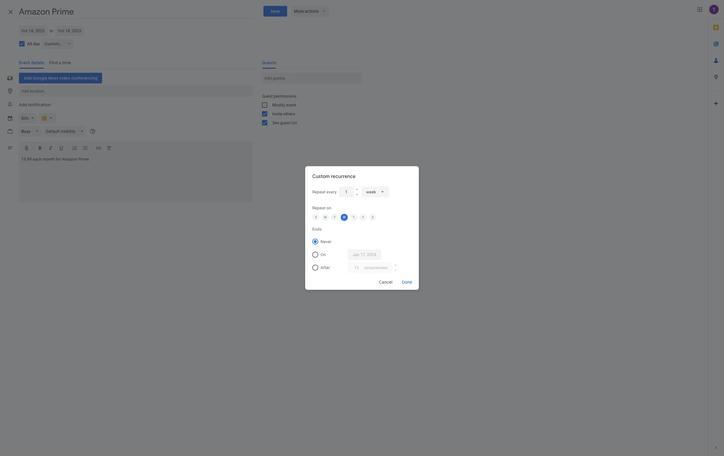 Task type: vqa. For each thing, say whether or not it's contained in the screenshot.
March 2024 grid
no



Task type: describe. For each thing, give the bounding box(es) containing it.
see guest list
[[272, 121, 297, 125]]

guest permissions
[[262, 94, 297, 99]]

Weeks to repeat number field
[[344, 187, 349, 198]]

ends
[[312, 227, 322, 232]]

Occurrence count number field
[[353, 263, 361, 273]]

t for tuesday "checkbox"
[[334, 216, 336, 219]]

Friday checkbox
[[360, 214, 367, 221]]

each
[[33, 157, 42, 162]]

done button
[[398, 275, 417, 290]]

bold image
[[37, 145, 43, 152]]

day
[[33, 41, 40, 46]]

cancel
[[379, 280, 393, 285]]

never
[[321, 240, 332, 244]]

add notification
[[19, 102, 51, 108]]

month
[[43, 157, 55, 162]]

repeat on
[[312, 206, 332, 211]]

all day
[[27, 41, 40, 46]]

Monday checkbox
[[322, 214, 329, 221]]

on
[[327, 206, 332, 211]]

Title text field
[[19, 5, 254, 18]]

event
[[286, 103, 296, 108]]

formatting options toolbar
[[19, 142, 253, 156]]

group containing guest permissions
[[257, 92, 362, 127]]

Date on which the recurrence ends text field
[[353, 250, 376, 260]]

recurrence
[[331, 174, 356, 180]]

done
[[402, 280, 412, 285]]

m
[[324, 216, 327, 219]]

cancel button
[[376, 275, 395, 290]]

others
[[283, 112, 295, 116]]

guest
[[280, 121, 291, 125]]

see
[[272, 121, 279, 125]]

Wednesday checkbox
[[341, 214, 348, 221]]

Description text field
[[19, 157, 253, 201]]

save button
[[263, 6, 287, 17]]

invite
[[272, 112, 282, 116]]

remove formatting image
[[106, 145, 112, 152]]

add notification button
[[17, 100, 53, 110]]

custom
[[312, 174, 330, 180]]

to
[[49, 28, 53, 33]]

on
[[321, 253, 326, 257]]

s for sunday option
[[315, 216, 317, 219]]

numbered list image
[[72, 145, 78, 152]]

invite others
[[272, 112, 295, 116]]



Task type: locate. For each thing, give the bounding box(es) containing it.
repeat left every
[[312, 190, 326, 195]]

Saturday checkbox
[[369, 214, 376, 221]]

1 horizontal spatial t
[[353, 216, 355, 219]]

s left m at the left of the page
[[315, 216, 317, 219]]

t left f at the top right of page
[[353, 216, 355, 219]]

underline image
[[58, 145, 64, 152]]

repeat every
[[312, 190, 337, 195]]

0 vertical spatial repeat
[[312, 190, 326, 195]]

amazon
[[62, 157, 77, 162]]

t for "t" option on the left top
[[353, 216, 355, 219]]

custom recurrence dialog
[[305, 166, 419, 290]]

t
[[334, 216, 336, 219], [353, 216, 355, 219]]

13.99
[[21, 157, 32, 162]]

guest
[[262, 94, 273, 99]]

Tuesday checkbox
[[331, 214, 339, 221]]

repeat up sunday option
[[312, 206, 326, 211]]

custom recurrence
[[312, 174, 356, 180]]

s
[[315, 216, 317, 219], [372, 216, 374, 219]]

t inside option
[[353, 216, 355, 219]]

for
[[56, 157, 61, 162]]

1 t from the left
[[334, 216, 336, 219]]

bulleted list image
[[82, 145, 88, 152]]

s for s option
[[372, 216, 374, 219]]

modify event
[[272, 103, 296, 108]]

1 repeat from the top
[[312, 190, 326, 195]]

none field inside "custom recurrence" dialog
[[362, 187, 389, 198]]

w
[[343, 216, 346, 219]]

13.99 each month for amazon prime
[[21, 157, 89, 162]]

t inside "checkbox"
[[334, 216, 336, 219]]

repeat for repeat every
[[312, 190, 326, 195]]

0 horizontal spatial s
[[315, 216, 317, 219]]

every
[[327, 190, 337, 195]]

None field
[[362, 187, 389, 198]]

save
[[271, 9, 280, 14]]

Sunday checkbox
[[312, 214, 320, 221]]

after
[[321, 266, 330, 270]]

f
[[363, 216, 364, 219]]

t right m at the left of the page
[[334, 216, 336, 219]]

1 horizontal spatial s
[[372, 216, 374, 219]]

italic image
[[48, 145, 54, 152]]

tab list
[[708, 19, 724, 440]]

Thursday checkbox
[[350, 214, 357, 221]]

modify
[[272, 103, 285, 108]]

2 s from the left
[[372, 216, 374, 219]]

option group inside "custom recurrence" dialog
[[310, 235, 412, 275]]

all
[[27, 41, 32, 46]]

repeat for repeat on
[[312, 206, 326, 211]]

2 t from the left
[[353, 216, 355, 219]]

notification
[[28, 102, 51, 108]]

permissions
[[274, 94, 297, 99]]

1 vertical spatial repeat
[[312, 206, 326, 211]]

option group containing never
[[310, 235, 412, 275]]

group
[[257, 92, 362, 127]]

0 horizontal spatial t
[[334, 216, 336, 219]]

insert link image
[[96, 145, 102, 152]]

list
[[292, 121, 297, 125]]

prime
[[78, 157, 89, 162]]

repeat
[[312, 190, 326, 195], [312, 206, 326, 211]]

1 s from the left
[[315, 216, 317, 219]]

2 repeat from the top
[[312, 206, 326, 211]]

s right f checkbox
[[372, 216, 374, 219]]

option group
[[310, 235, 412, 275]]

add
[[19, 102, 27, 108]]



